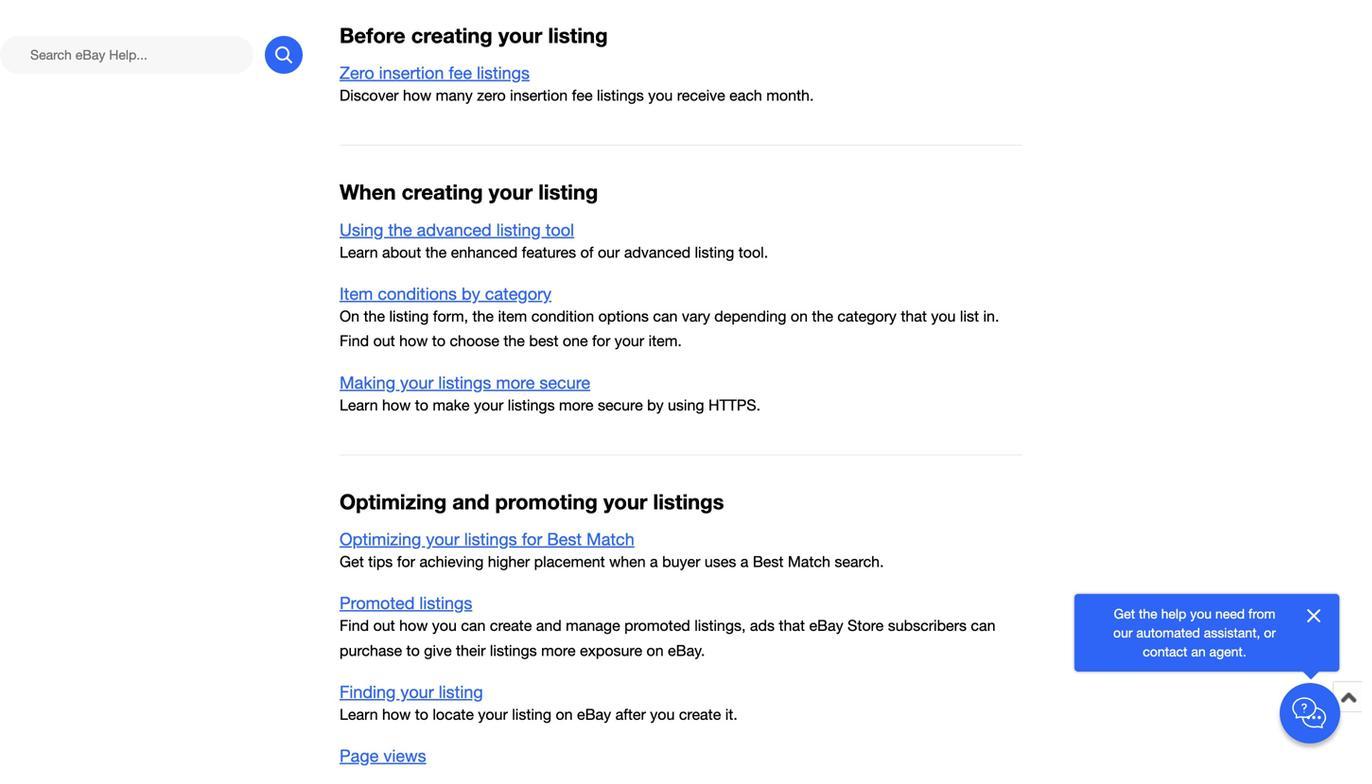 Task type: locate. For each thing, give the bounding box(es) containing it.
out up making on the left
[[373, 332, 395, 350]]

fee
[[449, 63, 472, 83], [572, 87, 593, 104]]

1 vertical spatial optimizing
[[340, 530, 421, 549]]

by
[[462, 284, 480, 304], [647, 396, 664, 414]]

0 horizontal spatial match
[[587, 530, 635, 549]]

0 vertical spatial best
[[547, 530, 582, 549]]

by up form,
[[462, 284, 480, 304]]

you up give
[[432, 617, 457, 635]]

0 horizontal spatial advanced
[[417, 220, 492, 240]]

advanced up item conditions by category on the listing form, the item condition options can vary depending on the category that you list in. find out how to choose the best one for your item.
[[624, 244, 691, 261]]

more down manage
[[541, 642, 576, 659]]

1 horizontal spatial by
[[647, 396, 664, 414]]

1 horizontal spatial and
[[536, 617, 562, 635]]

0 vertical spatial out
[[373, 332, 395, 350]]

ebay left store
[[810, 617, 844, 635]]

the right get
[[1139, 606, 1158, 622]]

listings left receive
[[597, 87, 644, 104]]

1 vertical spatial creating
[[402, 180, 483, 205]]

insertion
[[379, 63, 444, 83], [510, 87, 568, 104]]

using
[[340, 220, 384, 240]]

1 horizontal spatial insertion
[[510, 87, 568, 104]]

placement
[[534, 553, 605, 571]]

how down finding your listing link
[[382, 706, 411, 723]]

purchase
[[340, 642, 402, 659]]

and right create
[[536, 617, 562, 635]]

get
[[1114, 606, 1136, 622]]

enhanced
[[451, 244, 518, 261]]

0 horizontal spatial our
[[598, 244, 620, 261]]

1 vertical spatial our
[[1114, 625, 1133, 641]]

optimizing
[[340, 489, 447, 514], [340, 530, 421, 549]]

finding your listing link
[[340, 682, 483, 702]]

zero
[[340, 63, 374, 83]]

listings up achieving higher
[[464, 530, 517, 549]]

0 vertical spatial and
[[453, 489, 490, 514]]

1 vertical spatial out
[[373, 617, 395, 635]]

views
[[384, 746, 426, 766]]

find
[[340, 332, 369, 350], [340, 617, 369, 635]]

1 out from the top
[[373, 332, 395, 350]]

you left receive
[[648, 87, 673, 104]]

when
[[340, 180, 396, 205]]

1 optimizing from the top
[[340, 489, 447, 514]]

2 vertical spatial learn
[[340, 706, 378, 723]]

1 vertical spatial by
[[647, 396, 664, 414]]

secure down one
[[540, 373, 591, 393]]

automated
[[1137, 625, 1201, 641]]

to left make
[[415, 396, 429, 414]]

our
[[598, 244, 620, 261], [1114, 625, 1133, 641]]

zero insertion fee listings discover how many zero insertion fee listings you receive each month.
[[340, 63, 814, 104]]

after you create it.
[[616, 706, 738, 723]]

find inside item conditions by category on the listing form, the item condition options can vary depending on the category that you list in. find out how to choose the best one for your item.
[[340, 332, 369, 350]]

advanced up the enhanced
[[417, 220, 492, 240]]

1 horizontal spatial category
[[838, 308, 897, 325]]

0 horizontal spatial best
[[547, 530, 582, 549]]

insertion up discover
[[379, 63, 444, 83]]

2 find from the top
[[340, 617, 369, 635]]

and inside promoted listings find out how you can create and manage promoted listings, ads that ebay store subscribers can purchase to give their listings more exposure on ebay.
[[536, 617, 562, 635]]

zero insertion fee listings link
[[340, 63, 530, 83]]

can up item.
[[653, 308, 678, 325]]

for down optimizing and promoting your listings
[[522, 530, 543, 549]]

https.
[[709, 396, 761, 414]]

learn
[[340, 244, 378, 261], [340, 396, 378, 414], [340, 706, 378, 723]]

1 vertical spatial on
[[647, 642, 664, 659]]

to down form,
[[432, 332, 446, 350]]

1 vertical spatial and
[[536, 617, 562, 635]]

1 vertical spatial advanced
[[624, 244, 691, 261]]

how down making on the left
[[382, 396, 411, 414]]

listings up make
[[438, 373, 491, 393]]

our down get
[[1114, 625, 1133, 641]]

listing
[[548, 23, 608, 48], [539, 180, 598, 205], [497, 220, 541, 240], [695, 244, 735, 261], [389, 308, 429, 325], [439, 682, 483, 702]]

1 vertical spatial that
[[779, 617, 805, 635]]

how
[[403, 87, 432, 104], [399, 332, 428, 350], [382, 396, 411, 414], [399, 617, 428, 635], [382, 706, 411, 723]]

category
[[485, 284, 552, 304], [838, 308, 897, 325]]

0 vertical spatial that
[[901, 308, 927, 325]]

and up optimizing your listings for best match link
[[453, 489, 490, 514]]

0 vertical spatial insertion
[[379, 63, 444, 83]]

for right get tips
[[397, 553, 415, 571]]

on
[[791, 308, 808, 325], [647, 642, 664, 659]]

listings up zero
[[477, 63, 530, 83]]

listing up features
[[497, 220, 541, 240]]

listings up buyer
[[653, 489, 724, 514]]

insertion right zero
[[510, 87, 568, 104]]

secure left using
[[598, 396, 643, 414]]

or
[[1265, 625, 1277, 641]]

using the advanced listing tool learn about the enhanced features of our advanced listing tool.
[[340, 220, 769, 261]]

can up their
[[461, 617, 486, 635]]

0 vertical spatial ebay
[[810, 617, 844, 635]]

fee right zero
[[572, 87, 593, 104]]

0 horizontal spatial on
[[647, 642, 664, 659]]

learn inside making your listings more secure learn how to make your listings more secure by using https.
[[340, 396, 378, 414]]

0 vertical spatial our
[[598, 244, 620, 261]]

before
[[340, 23, 406, 48]]

get the help you need from our automated assistant, or contact an agent.
[[1114, 606, 1277, 660]]

1 horizontal spatial best
[[753, 553, 784, 571]]

store
[[848, 617, 884, 635]]

out inside promoted listings find out how you can create and manage promoted listings, ads that ebay store subscribers can purchase to give their listings more exposure on ebay.
[[373, 617, 395, 635]]

listing down conditions
[[389, 308, 429, 325]]

agent.
[[1210, 644, 1247, 660]]

the down using the advanced listing tool link
[[426, 244, 447, 261]]

1 horizontal spatial on
[[791, 308, 808, 325]]

how down zero insertion fee listings link
[[403, 87, 432, 104]]

you inside zero insertion fee listings discover how many zero insertion fee listings you receive each month.
[[648, 87, 673, 104]]

that
[[901, 308, 927, 325], [779, 617, 805, 635]]

match up when
[[587, 530, 635, 549]]

1 horizontal spatial that
[[901, 308, 927, 325]]

item
[[498, 308, 527, 325]]

1 horizontal spatial can
[[653, 308, 678, 325]]

their
[[456, 642, 486, 659]]

0 horizontal spatial can
[[461, 617, 486, 635]]

0 horizontal spatial fee
[[449, 63, 472, 83]]

ebay inside promoted listings find out how you can create and manage promoted listings, ads that ebay store subscribers can purchase to give their listings more exposure on ebay.
[[810, 617, 844, 635]]

1 horizontal spatial match
[[788, 553, 831, 571]]

to
[[432, 332, 446, 350], [415, 396, 429, 414], [406, 642, 420, 659], [415, 706, 429, 723]]

your up achieving higher
[[426, 530, 460, 549]]

1 vertical spatial for
[[522, 530, 543, 549]]

the right depending
[[812, 308, 834, 325]]

how down conditions
[[399, 332, 428, 350]]

0 vertical spatial creating
[[411, 23, 493, 48]]

0 vertical spatial learn
[[340, 244, 378, 261]]

0 vertical spatial find
[[340, 332, 369, 350]]

your down making your listings more secure link
[[474, 396, 504, 414]]

making your listings more secure learn how to make your listings more secure by using https.
[[340, 373, 761, 414]]

0 horizontal spatial by
[[462, 284, 480, 304]]

by inside making your listings more secure learn how to make your listings more secure by using https.
[[647, 396, 664, 414]]

listing left "tool."
[[695, 244, 735, 261]]

learn down using
[[340, 244, 378, 261]]

1 vertical spatial insertion
[[510, 87, 568, 104]]

your inside optimizing your listings for best match get tips for achieving higher placement when a buyer uses a best match search.
[[426, 530, 460, 549]]

your
[[499, 23, 543, 48], [489, 180, 533, 205], [615, 332, 645, 350], [400, 373, 434, 393], [474, 396, 504, 414], [604, 489, 648, 514], [426, 530, 460, 549], [401, 682, 434, 702], [478, 706, 508, 723]]

list
[[960, 308, 980, 325]]

learn inside using the advanced listing tool learn about the enhanced features of our advanced listing tool.
[[340, 244, 378, 261]]

using
[[668, 396, 705, 414]]

that left 'list'
[[901, 308, 927, 325]]

your up optimizing your listings for best match get tips for achieving higher placement when a buyer uses a best match search.
[[604, 489, 648, 514]]

1 horizontal spatial our
[[1114, 625, 1133, 641]]

for
[[592, 332, 611, 350], [522, 530, 543, 549], [397, 553, 415, 571]]

2 learn from the top
[[340, 396, 378, 414]]

1 find from the top
[[340, 332, 369, 350]]

1 vertical spatial find
[[340, 617, 369, 635]]

more
[[496, 373, 535, 393], [559, 396, 594, 414], [541, 642, 576, 659]]

on right depending
[[791, 308, 808, 325]]

when
[[610, 553, 646, 571]]

more down 'best'
[[496, 373, 535, 393]]

optimizing inside optimizing your listings for best match get tips for achieving higher placement when a buyer uses a best match search.
[[340, 530, 421, 549]]

listing up locate
[[439, 682, 483, 702]]

0 vertical spatial for
[[592, 332, 611, 350]]

receive
[[677, 87, 726, 104]]

0 horizontal spatial category
[[485, 284, 552, 304]]

you left 'list'
[[932, 308, 956, 325]]

can right subscribers
[[971, 617, 996, 635]]

make
[[433, 396, 470, 414]]

1 learn from the top
[[340, 244, 378, 261]]

how inside item conditions by category on the listing form, the item condition options can vary depending on the category that you list in. find out how to choose the best one for your item.
[[399, 332, 428, 350]]

listings up give
[[420, 594, 473, 613]]

our inside get the help you need from our automated assistant, or contact an agent.
[[1114, 625, 1133, 641]]

best up placement
[[547, 530, 582, 549]]

features
[[522, 244, 576, 261]]

for inside item conditions by category on the listing form, the item condition options can vary depending on the category that you list in. find out how to choose the best one for your item.
[[592, 332, 611, 350]]

can inside item conditions by category on the listing form, the item condition options can vary depending on the category that you list in. find out how to choose the best one for your item.
[[653, 308, 678, 325]]

best
[[547, 530, 582, 549], [753, 553, 784, 571]]

0 horizontal spatial that
[[779, 617, 805, 635]]

learn down finding in the left bottom of the page
[[340, 706, 378, 723]]

2 vertical spatial more
[[541, 642, 576, 659]]

find down on
[[340, 332, 369, 350]]

you right help
[[1191, 606, 1212, 622]]

manage
[[566, 617, 620, 635]]

ebay right listing on
[[577, 706, 611, 723]]

achieving higher
[[420, 553, 530, 571]]

best right uses a
[[753, 553, 784, 571]]

creating up zero insertion fee listings link
[[411, 23, 493, 48]]

3 learn from the top
[[340, 706, 378, 723]]

secure
[[540, 373, 591, 393], [598, 396, 643, 414]]

advanced
[[417, 220, 492, 240], [624, 244, 691, 261]]

1 vertical spatial category
[[838, 308, 897, 325]]

2 out from the top
[[373, 617, 395, 635]]

page views link
[[340, 746, 426, 766]]

1 vertical spatial fee
[[572, 87, 593, 104]]

promoted listings find out how you can create and manage promoted listings, ads that ebay store subscribers can purchase to give their listings more exposure on ebay.
[[340, 594, 996, 659]]

0 vertical spatial fee
[[449, 63, 472, 83]]

out
[[373, 332, 395, 350], [373, 617, 395, 635]]

your down options
[[615, 332, 645, 350]]

0 horizontal spatial secure
[[540, 373, 591, 393]]

1 vertical spatial ebay
[[577, 706, 611, 723]]

out down promoted
[[373, 617, 395, 635]]

1 horizontal spatial ebay
[[810, 617, 844, 635]]

by left using
[[647, 396, 664, 414]]

match
[[587, 530, 635, 549], [788, 553, 831, 571]]

learn down making on the left
[[340, 396, 378, 414]]

find inside promoted listings find out how you can create and manage promoted listings, ads that ebay store subscribers can purchase to give their listings more exposure on ebay.
[[340, 617, 369, 635]]

the right on
[[364, 308, 385, 325]]

for right one
[[592, 332, 611, 350]]

optimizing for optimizing your listings for best match get tips for achieving higher placement when a buyer uses a best match search.
[[340, 530, 421, 549]]

0 vertical spatial secure
[[540, 373, 591, 393]]

creating
[[411, 23, 493, 48], [402, 180, 483, 205]]

listing up tool
[[539, 180, 598, 205]]

our right "of"
[[598, 244, 620, 261]]

0 vertical spatial optimizing
[[340, 489, 447, 514]]

more down one
[[559, 396, 594, 414]]

that right listings, ads
[[779, 617, 805, 635]]

0 vertical spatial on
[[791, 308, 808, 325]]

fee up many
[[449, 63, 472, 83]]

1 horizontal spatial secure
[[598, 396, 643, 414]]

your up locate
[[401, 682, 434, 702]]

1 vertical spatial secure
[[598, 396, 643, 414]]

2 optimizing from the top
[[340, 530, 421, 549]]

0 horizontal spatial for
[[397, 553, 415, 571]]

0 vertical spatial match
[[587, 530, 635, 549]]

optimizing your listings for best match get tips for achieving higher placement when a buyer uses a best match search.
[[340, 530, 884, 571]]

how inside making your listings more secure learn how to make your listings more secure by using https.
[[382, 396, 411, 414]]

your inside item conditions by category on the listing form, the item condition options can vary depending on the category that you list in. find out how to choose the best one for your item.
[[615, 332, 645, 350]]

find up purchase
[[340, 617, 369, 635]]

listings inside optimizing your listings for best match get tips for achieving higher placement when a buyer uses a best match search.
[[464, 530, 517, 549]]

to inside finding your listing learn how to locate your listing on ebay after you create it.
[[415, 706, 429, 723]]

the inside get the help you need from our automated assistant, or contact an agent.
[[1139, 606, 1158, 622]]

2 horizontal spatial for
[[592, 332, 611, 350]]

1 horizontal spatial fee
[[572, 87, 593, 104]]

match left search.
[[788, 553, 831, 571]]

promoted
[[625, 617, 691, 635]]

to down finding your listing link
[[415, 706, 429, 723]]

your right locate
[[478, 706, 508, 723]]

best
[[529, 332, 559, 350]]

on down promoted
[[647, 642, 664, 659]]

how down promoted listings "link"
[[399, 617, 428, 635]]

creating up using the advanced listing tool link
[[402, 180, 483, 205]]

listings
[[477, 63, 530, 83], [597, 87, 644, 104], [438, 373, 491, 393], [508, 396, 555, 414], [653, 489, 724, 514], [464, 530, 517, 549], [420, 594, 473, 613], [490, 642, 537, 659]]

to left give
[[406, 642, 420, 659]]

1 vertical spatial best
[[753, 553, 784, 571]]

the
[[388, 220, 412, 240], [426, 244, 447, 261], [364, 308, 385, 325], [473, 308, 494, 325], [812, 308, 834, 325], [504, 332, 525, 350], [1139, 606, 1158, 622]]

1 vertical spatial match
[[788, 553, 831, 571]]

0 vertical spatial by
[[462, 284, 480, 304]]

you
[[648, 87, 673, 104], [932, 308, 956, 325], [1191, 606, 1212, 622], [432, 617, 457, 635]]

1 vertical spatial learn
[[340, 396, 378, 414]]

0 horizontal spatial ebay
[[577, 706, 611, 723]]



Task type: describe. For each thing, give the bounding box(es) containing it.
listing inside finding your listing learn how to locate your listing on ebay after you create it.
[[439, 682, 483, 702]]

the down item
[[504, 332, 525, 350]]

2 horizontal spatial can
[[971, 617, 996, 635]]

0 vertical spatial advanced
[[417, 220, 492, 240]]

you inside get the help you need from our automated assistant, or contact an agent.
[[1191, 606, 1212, 622]]

0 vertical spatial category
[[485, 284, 552, 304]]

using the advanced listing tool link
[[340, 220, 574, 240]]

give
[[424, 642, 452, 659]]

discover
[[340, 87, 399, 104]]

from
[[1249, 606, 1276, 622]]

item.
[[649, 332, 682, 350]]

create
[[490, 617, 532, 635]]

contact
[[1143, 644, 1188, 660]]

how inside promoted listings find out how you can create and manage promoted listings, ads that ebay store subscribers can purchase to give their listings more exposure on ebay.
[[399, 617, 428, 635]]

condition
[[532, 308, 594, 325]]

month.
[[767, 87, 814, 104]]

get tips
[[340, 553, 393, 571]]

when creating your listing
[[340, 180, 598, 205]]

you inside promoted listings find out how you can create and manage promoted listings, ads that ebay store subscribers can purchase to give their listings more exposure on ebay.
[[432, 617, 457, 635]]

buyer
[[663, 553, 701, 571]]

listing inside item conditions by category on the listing form, the item condition options can vary depending on the category that you list in. find out how to choose the best one for your item.
[[389, 308, 429, 325]]

the up about
[[388, 220, 412, 240]]

item conditions by category link
[[340, 284, 552, 304]]

ebay inside finding your listing learn how to locate your listing on ebay after you create it.
[[577, 706, 611, 723]]

each
[[730, 87, 763, 104]]

0 horizontal spatial and
[[453, 489, 490, 514]]

page
[[340, 746, 379, 766]]

exposure
[[580, 642, 643, 659]]

2 vertical spatial for
[[397, 553, 415, 571]]

0 vertical spatial more
[[496, 373, 535, 393]]

learn for making
[[340, 396, 378, 414]]

your up make
[[400, 373, 434, 393]]

to inside promoted listings find out how you can create and manage promoted listings, ads that ebay store subscribers can purchase to give their listings more exposure on ebay.
[[406, 642, 420, 659]]

vary
[[682, 308, 711, 325]]

to inside making your listings more secure learn how to make your listings more secure by using https.
[[415, 396, 429, 414]]

on
[[340, 308, 360, 325]]

on inside promoted listings find out how you can create and manage promoted listings, ads that ebay store subscribers can purchase to give their listings more exposure on ebay.
[[647, 642, 664, 659]]

promoted listings link
[[340, 594, 473, 613]]

listings down 'best'
[[508, 396, 555, 414]]

making
[[340, 373, 396, 393]]

on inside item conditions by category on the listing form, the item condition options can vary depending on the category that you list in. find out how to choose the best one for your item.
[[791, 308, 808, 325]]

learn inside finding your listing learn how to locate your listing on ebay after you create it.
[[340, 706, 378, 723]]

listing up zero insertion fee listings discover how many zero insertion fee listings you receive each month.
[[548, 23, 608, 48]]

1 horizontal spatial advanced
[[624, 244, 691, 261]]

many
[[436, 87, 473, 104]]

a
[[650, 553, 658, 571]]

listings down create
[[490, 642, 537, 659]]

optimizing your listings for best match link
[[340, 530, 635, 549]]

1 vertical spatial more
[[559, 396, 594, 414]]

promoting
[[495, 489, 598, 514]]

options
[[599, 308, 649, 325]]

1 horizontal spatial for
[[522, 530, 543, 549]]

listings, ads
[[695, 617, 775, 635]]

making your listings more secure link
[[340, 373, 591, 393]]

form,
[[433, 308, 468, 325]]

how inside finding your listing learn how to locate your listing on ebay after you create it.
[[382, 706, 411, 723]]

conditions
[[378, 284, 457, 304]]

zero
[[477, 87, 506, 104]]

how inside zero insertion fee listings discover how many zero insertion fee listings you receive each month.
[[403, 87, 432, 104]]

optimizing for optimizing and promoting your listings
[[340, 489, 447, 514]]

promoted
[[340, 594, 415, 613]]

more inside promoted listings find out how you can create and manage promoted listings, ads that ebay store subscribers can purchase to give their listings more exposure on ebay.
[[541, 642, 576, 659]]

learn for using
[[340, 244, 378, 261]]

about
[[382, 244, 421, 261]]

finding your listing learn how to locate your listing on ebay after you create it.
[[340, 682, 738, 723]]

of
[[581, 244, 594, 261]]

item conditions by category on the listing form, the item condition options can vary depending on the category that you list in. find out how to choose the best one for your item.
[[340, 284, 1000, 350]]

you inside item conditions by category on the listing form, the item condition options can vary depending on the category that you list in. find out how to choose the best one for your item.
[[932, 308, 956, 325]]

one
[[563, 332, 588, 350]]

search.
[[835, 553, 884, 571]]

out inside item conditions by category on the listing form, the item condition options can vary depending on the category that you list in. find out how to choose the best one for your item.
[[373, 332, 395, 350]]

that inside promoted listings find out how you can create and manage promoted listings, ads that ebay store subscribers can purchase to give their listings more exposure on ebay.
[[779, 617, 805, 635]]

in.
[[984, 308, 1000, 325]]

our inside using the advanced listing tool learn about the enhanced features of our advanced listing tool.
[[598, 244, 620, 261]]

creating for when
[[402, 180, 483, 205]]

assistant,
[[1204, 625, 1261, 641]]

locate
[[433, 706, 474, 723]]

tool.
[[739, 244, 769, 261]]

need
[[1216, 606, 1245, 622]]

your up zero
[[499, 23, 543, 48]]

your up using the advanced listing tool learn about the enhanced features of our advanced listing tool.
[[489, 180, 533, 205]]

help
[[1162, 606, 1187, 622]]

to inside item conditions by category on the listing form, the item condition options can vary depending on the category that you list in. find out how to choose the best one for your item.
[[432, 332, 446, 350]]

before creating your listing
[[340, 23, 608, 48]]

item
[[340, 284, 373, 304]]

finding
[[340, 682, 396, 702]]

page views
[[340, 746, 426, 766]]

subscribers
[[888, 617, 967, 635]]

Search eBay Help... text field
[[0, 36, 254, 74]]

ebay.
[[668, 642, 705, 659]]

tool
[[546, 220, 574, 240]]

by inside item conditions by category on the listing form, the item condition options can vary depending on the category that you list in. find out how to choose the best one for your item.
[[462, 284, 480, 304]]

an
[[1192, 644, 1206, 660]]

uses a
[[705, 553, 749, 571]]

0 horizontal spatial insertion
[[379, 63, 444, 83]]

get the help you need from our automated assistant, or contact an agent. tooltip
[[1105, 605, 1285, 661]]

optimizing and promoting your listings
[[340, 489, 724, 514]]

the up choose
[[473, 308, 494, 325]]

depending
[[715, 308, 787, 325]]

that inside item conditions by category on the listing form, the item condition options can vary depending on the category that you list in. find out how to choose the best one for your item.
[[901, 308, 927, 325]]

creating for before
[[411, 23, 493, 48]]

choose
[[450, 332, 500, 350]]

listing on
[[512, 706, 573, 723]]



Task type: vqa. For each thing, say whether or not it's contained in the screenshot.
choose
yes



